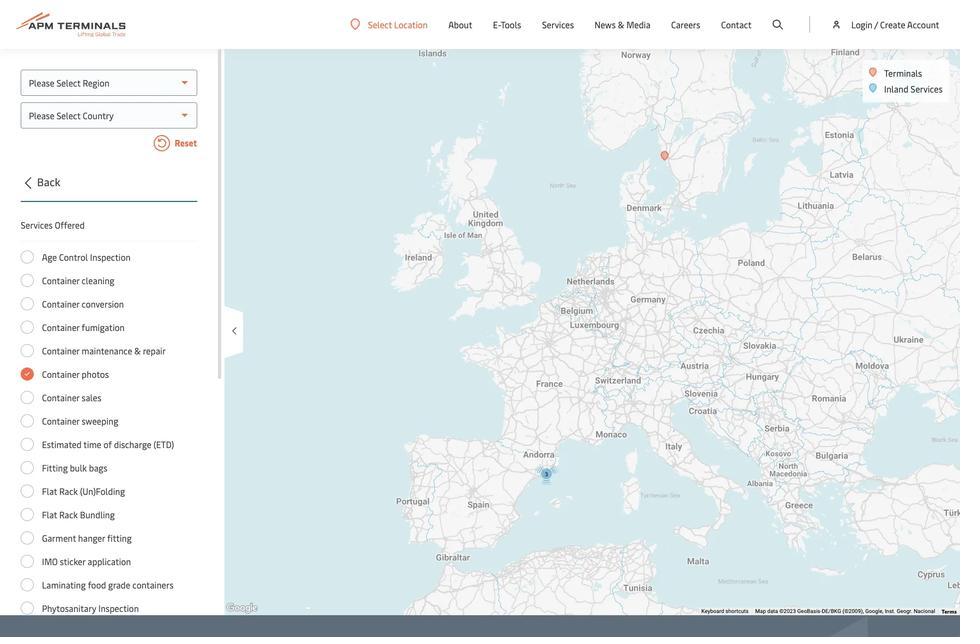 Task type: vqa. For each thing, say whether or not it's contained in the screenshot.
YOUR corresponding to APMTerminals.com/LosAngeles
no



Task type: describe. For each thing, give the bounding box(es) containing it.
age control inspection
[[42, 251, 131, 263]]

data
[[768, 609, 779, 615]]

e-tools button
[[493, 0, 522, 49]]

map data ©2023 geobasis-de/bkg (©2009), google, inst. geogr. nacional
[[756, 609, 936, 615]]

Flat Rack Bundling radio
[[21, 509, 34, 522]]

sticker
[[60, 556, 86, 568]]

sweeping
[[82, 415, 118, 427]]

select location button
[[351, 18, 428, 30]]

laminating
[[42, 580, 86, 592]]

container maintenance & repair
[[42, 345, 166, 357]]

control
[[59, 251, 88, 263]]

map region
[[101, 0, 961, 621]]

news & media
[[595, 19, 651, 31]]

map
[[756, 609, 766, 615]]

Fitting bulk bags radio
[[21, 462, 34, 475]]

Container photos radio
[[21, 368, 34, 381]]

container sweeping
[[42, 415, 118, 427]]

(etd)
[[154, 439, 174, 451]]

fitting bulk bags
[[42, 462, 107, 474]]

Phytosanitary Inspection radio
[[21, 602, 34, 616]]

keyboard shortcuts
[[702, 609, 749, 615]]

container for container conversion
[[42, 298, 80, 310]]

phytosanitary
[[42, 603, 96, 615]]

e-
[[493, 19, 501, 31]]

about
[[449, 19, 473, 31]]

container sales
[[42, 392, 101, 404]]

container fumigation
[[42, 322, 125, 334]]

application
[[88, 556, 131, 568]]

fitting
[[107, 533, 132, 545]]

terminals
[[885, 67, 923, 79]]

contact
[[722, 19, 752, 31]]

fitting
[[42, 462, 68, 474]]

Flat Rack  (Un)Folding radio
[[21, 485, 34, 498]]

/
[[875, 19, 879, 31]]

rack for (un)folding
[[59, 486, 78, 498]]

flat rack  (un)folding
[[42, 486, 125, 498]]

container conversion
[[42, 298, 124, 310]]

estimated
[[42, 439, 82, 451]]

garment
[[42, 533, 76, 545]]

sales
[[82, 392, 101, 404]]

©2023
[[780, 609, 796, 615]]

keyboard shortcuts button
[[702, 609, 749, 616]]

careers
[[672, 19, 701, 31]]

terms link
[[942, 608, 957, 616]]

about button
[[449, 0, 473, 49]]

inst.
[[885, 609, 896, 615]]

age
[[42, 251, 57, 263]]

select
[[368, 18, 392, 30]]

bulk
[[70, 462, 87, 474]]

1 vertical spatial inspection
[[98, 603, 139, 615]]

services button
[[542, 0, 574, 49]]

inland
[[885, 83, 909, 95]]

reset
[[173, 137, 197, 149]]

container for container maintenance & repair
[[42, 345, 80, 357]]

nacional
[[914, 609, 936, 615]]

Container conversion radio
[[21, 298, 34, 311]]

(un)folding
[[80, 486, 125, 498]]

terms
[[942, 608, 957, 616]]

0 vertical spatial inspection
[[90, 251, 131, 263]]

login / create account
[[852, 19, 940, 31]]

Laminating food grade containers radio
[[21, 579, 34, 592]]

back button
[[17, 174, 197, 202]]

services for services offered
[[21, 219, 53, 231]]

reset button
[[21, 135, 197, 154]]

laminating food grade containers
[[42, 580, 174, 592]]

location
[[394, 18, 428, 30]]

contact button
[[722, 0, 752, 49]]

IMO sticker application radio
[[21, 556, 34, 569]]

news & media button
[[595, 0, 651, 49]]

container for container cleaning
[[42, 275, 80, 287]]

offered
[[55, 219, 85, 231]]



Task type: locate. For each thing, give the bounding box(es) containing it.
Container maintenance & repair radio
[[21, 345, 34, 358]]

(©2009),
[[843, 609, 864, 615]]

of
[[104, 439, 112, 451]]

phytosanitary inspection
[[42, 603, 139, 615]]

careers button
[[672, 0, 701, 49]]

estimated time of discharge (etd)
[[42, 439, 174, 451]]

media
[[627, 19, 651, 31]]

2 vertical spatial services
[[21, 219, 53, 231]]

3
[[545, 472, 549, 478]]

flat rack bundling
[[42, 509, 115, 521]]

container up the container photos
[[42, 345, 80, 357]]

select location
[[368, 18, 428, 30]]

0 vertical spatial flat
[[42, 486, 57, 498]]

rack for bundling
[[59, 509, 78, 521]]

flat for flat rack  (un)folding
[[42, 486, 57, 498]]

services
[[542, 19, 574, 31], [911, 83, 943, 95], [21, 219, 53, 231]]

maintenance
[[82, 345, 132, 357]]

1 vertical spatial rack
[[59, 509, 78, 521]]

inland services
[[885, 83, 943, 95]]

1 container from the top
[[42, 275, 80, 287]]

container for container fumigation
[[42, 322, 80, 334]]

Garment hanger fitting radio
[[21, 532, 34, 545]]

bundling
[[80, 509, 115, 521]]

services for services
[[542, 19, 574, 31]]

&
[[618, 19, 625, 31], [134, 345, 141, 357]]

container down age
[[42, 275, 80, 287]]

garment hanger fitting
[[42, 533, 132, 545]]

1 vertical spatial &
[[134, 345, 141, 357]]

news
[[595, 19, 616, 31]]

keyboard
[[702, 609, 725, 615]]

5 container from the top
[[42, 369, 80, 381]]

0 horizontal spatial services
[[21, 219, 53, 231]]

container for container photos
[[42, 369, 80, 381]]

imo sticker application
[[42, 556, 131, 568]]

bags
[[89, 462, 107, 474]]

2 container from the top
[[42, 298, 80, 310]]

0 vertical spatial &
[[618, 19, 625, 31]]

Container fumigation radio
[[21, 321, 34, 334]]

Estimated time of discharge (ETD) radio
[[21, 438, 34, 451]]

1 vertical spatial services
[[911, 83, 943, 95]]

containers
[[133, 580, 174, 592]]

container for container sales
[[42, 392, 80, 404]]

login
[[852, 19, 873, 31]]

0 horizontal spatial &
[[134, 345, 141, 357]]

6 container from the top
[[42, 392, 80, 404]]

container down the container photos
[[42, 392, 80, 404]]

1 horizontal spatial &
[[618, 19, 625, 31]]

tools
[[501, 19, 522, 31]]

grade
[[108, 580, 130, 592]]

flat right flat rack bundling radio
[[42, 509, 57, 521]]

Container cleaning radio
[[21, 274, 34, 287]]

inspection down grade
[[98, 603, 139, 615]]

imo
[[42, 556, 58, 568]]

7 container from the top
[[42, 415, 80, 427]]

Age Control Inspection radio
[[21, 251, 34, 264]]

container down 'container conversion' at the top left of page
[[42, 322, 80, 334]]

hanger
[[78, 533, 105, 545]]

services right tools
[[542, 19, 574, 31]]

container cleaning
[[42, 275, 114, 287]]

services down "terminals"
[[911, 83, 943, 95]]

flat right flat rack  (un)folding option
[[42, 486, 57, 498]]

container down container cleaning
[[42, 298, 80, 310]]

0 vertical spatial services
[[542, 19, 574, 31]]

login / create account link
[[832, 0, 940, 49]]

google image
[[224, 602, 260, 616]]

rack down "fitting bulk bags"
[[59, 486, 78, 498]]

conversion
[[82, 298, 124, 310]]

1 flat from the top
[[42, 486, 57, 498]]

Container sweeping radio
[[21, 415, 34, 428]]

food
[[88, 580, 106, 592]]

flat for flat rack bundling
[[42, 509, 57, 521]]

shortcuts
[[726, 609, 749, 615]]

geobasis-
[[798, 609, 822, 615]]

google,
[[866, 609, 884, 615]]

flat
[[42, 486, 57, 498], [42, 509, 57, 521]]

back
[[37, 174, 60, 189]]

services left offered
[[21, 219, 53, 231]]

create
[[881, 19, 906, 31]]

2 rack from the top
[[59, 509, 78, 521]]

discharge
[[114, 439, 152, 451]]

4 container from the top
[[42, 345, 80, 357]]

e-tools
[[493, 19, 522, 31]]

1 horizontal spatial services
[[542, 19, 574, 31]]

& left repair
[[134, 345, 141, 357]]

& right "news" on the top
[[618, 19, 625, 31]]

Container sales radio
[[21, 391, 34, 405]]

container up container sales
[[42, 369, 80, 381]]

3 container from the top
[[42, 322, 80, 334]]

de/bkg
[[822, 609, 842, 615]]

photos
[[82, 369, 109, 381]]

repair
[[143, 345, 166, 357]]

2 flat from the top
[[42, 509, 57, 521]]

1 rack from the top
[[59, 486, 78, 498]]

container for container sweeping
[[42, 415, 80, 427]]

services offered
[[21, 219, 85, 231]]

container up the estimated on the left
[[42, 415, 80, 427]]

0 vertical spatial rack
[[59, 486, 78, 498]]

& inside popup button
[[618, 19, 625, 31]]

container
[[42, 275, 80, 287], [42, 298, 80, 310], [42, 322, 80, 334], [42, 345, 80, 357], [42, 369, 80, 381], [42, 392, 80, 404], [42, 415, 80, 427]]

inspection up cleaning
[[90, 251, 131, 263]]

account
[[908, 19, 940, 31]]

time
[[84, 439, 101, 451]]

geogr.
[[897, 609, 913, 615]]

fumigation
[[82, 322, 125, 334]]

inspection
[[90, 251, 131, 263], [98, 603, 139, 615]]

rack
[[59, 486, 78, 498], [59, 509, 78, 521]]

container photos
[[42, 369, 109, 381]]

1 vertical spatial flat
[[42, 509, 57, 521]]

cleaning
[[82, 275, 114, 287]]

2 horizontal spatial services
[[911, 83, 943, 95]]

rack up garment
[[59, 509, 78, 521]]



